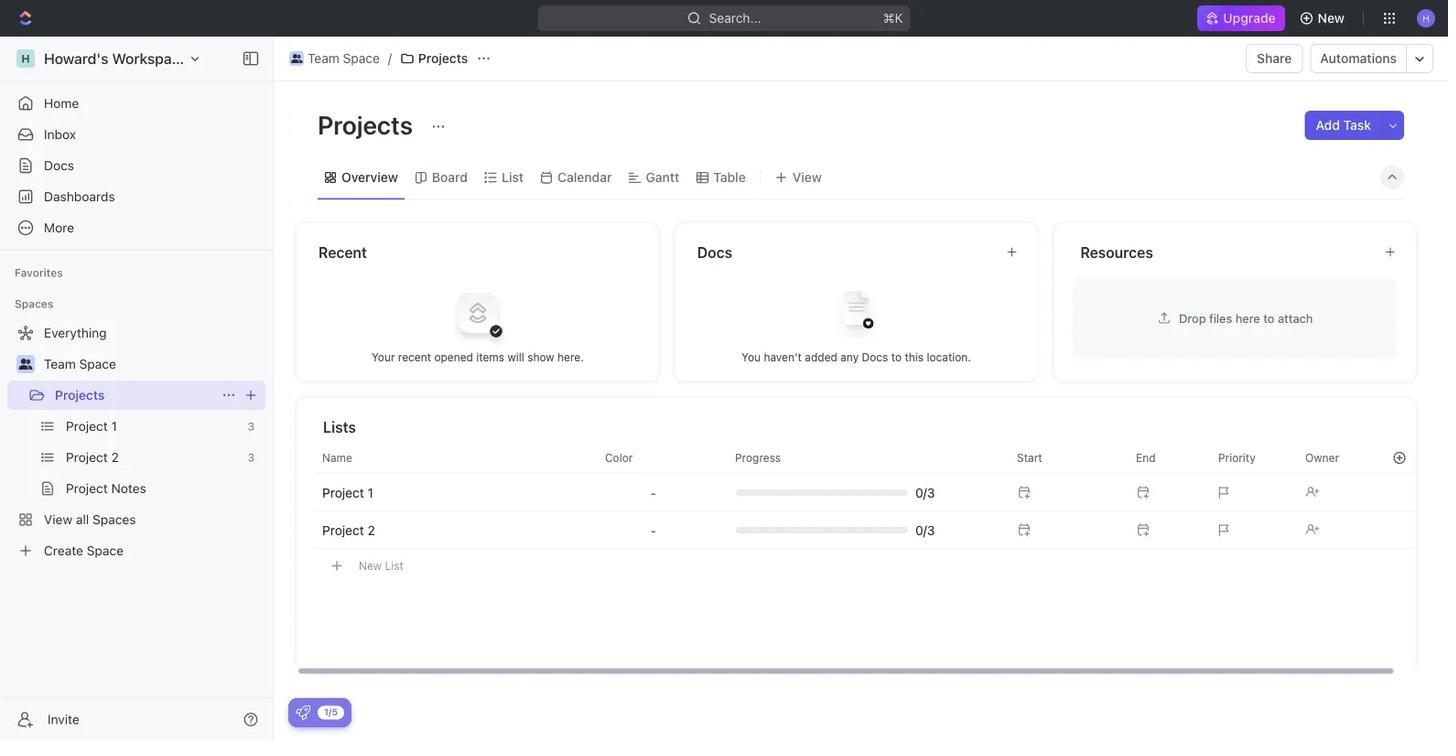 Task type: vqa. For each thing, say whether or not it's contained in the screenshot.
Assignees
no



Task type: locate. For each thing, give the bounding box(es) containing it.
0 horizontal spatial team space
[[44, 357, 116, 372]]

color
[[605, 451, 633, 464]]

tree containing everything
[[7, 319, 266, 566]]

2 vertical spatial docs
[[862, 351, 889, 364]]

team
[[308, 51, 340, 66], [44, 357, 76, 372]]

1 vertical spatial user group image
[[19, 359, 33, 370]]

2 dropdown menu image from the top
[[651, 523, 657, 537]]

0 vertical spatial project 1
[[66, 419, 117, 434]]

2 vertical spatial space
[[87, 543, 124, 559]]

more button
[[7, 213, 266, 243]]

team down everything
[[44, 357, 76, 372]]

project 1
[[66, 419, 117, 434], [322, 485, 373, 500]]

1 vertical spatial dropdown menu image
[[651, 523, 657, 537]]

1 horizontal spatial team
[[308, 51, 340, 66]]

h inside dropdown button
[[1423, 13, 1430, 23]]

spaces right all
[[93, 512, 136, 527]]

docs down inbox
[[44, 158, 74, 173]]

to
[[1264, 311, 1275, 325], [892, 351, 902, 364]]

0 vertical spatial 3
[[248, 420, 255, 433]]

1 0/3 from the top
[[916, 485, 935, 500]]

0/3 down progress button
[[916, 485, 935, 500]]

1 horizontal spatial h
[[1423, 13, 1430, 23]]

0/3 for project 2
[[916, 522, 935, 537]]

0/3
[[916, 485, 935, 500], [916, 522, 935, 537]]

projects up 'overview'
[[318, 109, 419, 140]]

1 3 from the top
[[248, 420, 255, 433]]

2 up 'project notes'
[[111, 450, 119, 465]]

end
[[1136, 451, 1156, 464]]

user group image
[[291, 54, 302, 63], [19, 359, 33, 370]]

0 horizontal spatial docs
[[44, 158, 74, 173]]

1 vertical spatial new
[[359, 559, 382, 572]]

project notes
[[66, 481, 146, 496]]

0 horizontal spatial team
[[44, 357, 76, 372]]

team space inside sidebar navigation
[[44, 357, 116, 372]]

list
[[502, 170, 524, 185], [385, 559, 404, 572]]

0 vertical spatial space
[[343, 51, 380, 66]]

0 vertical spatial projects link
[[395, 48, 473, 70]]

project 2 link up new list
[[322, 522, 375, 537]]

view left all
[[44, 512, 72, 527]]

1 vertical spatial 0/3
[[916, 522, 935, 537]]

name button
[[315, 443, 594, 472]]

1 horizontal spatial spaces
[[93, 512, 136, 527]]

space
[[343, 51, 380, 66], [79, 357, 116, 372], [87, 543, 124, 559]]

team space link
[[285, 48, 384, 70], [44, 350, 262, 379]]

invite
[[48, 712, 79, 728]]

space left "/"
[[343, 51, 380, 66]]

1 horizontal spatial project 1
[[322, 485, 373, 500]]

0 vertical spatial to
[[1264, 311, 1275, 325]]

project 2
[[66, 450, 119, 465], [322, 522, 375, 537]]

spaces
[[15, 298, 53, 310], [93, 512, 136, 527]]

0 horizontal spatial h
[[21, 52, 30, 65]]

project inside project notes link
[[66, 481, 108, 496]]

3 left the name
[[248, 451, 255, 464]]

0 vertical spatial team
[[308, 51, 340, 66]]

progress button
[[724, 443, 995, 472]]

project 1 link up project notes link
[[66, 412, 240, 441]]

search...
[[709, 11, 761, 26]]

project 2 link up project notes link
[[66, 443, 240, 472]]

0 vertical spatial projects
[[418, 51, 468, 66]]

onboarding checklist button image
[[296, 706, 310, 721]]

2 0/3 from the top
[[916, 522, 935, 537]]

1
[[111, 419, 117, 434], [368, 485, 373, 500]]

project 2 up new list
[[322, 522, 375, 537]]

name
[[322, 451, 352, 464]]

project 1 down the name
[[322, 485, 373, 500]]

1 vertical spatial project 1
[[322, 485, 373, 500]]

start button
[[1006, 443, 1125, 472]]

2 vertical spatial projects
[[55, 388, 105, 403]]

spaces down favorites button
[[15, 298, 53, 310]]

view right table
[[793, 170, 822, 185]]

team space link left "/"
[[285, 48, 384, 70]]

new
[[1318, 11, 1345, 26], [359, 559, 382, 572]]

1 vertical spatial team
[[44, 357, 76, 372]]

3
[[248, 420, 255, 433], [248, 451, 255, 464]]

1 horizontal spatial new
[[1318, 11, 1345, 26]]

project 2 inside sidebar navigation
[[66, 450, 119, 465]]

project 1 link
[[66, 412, 240, 441], [322, 485, 373, 500]]

0 vertical spatial 2
[[111, 450, 119, 465]]

0 vertical spatial 1
[[111, 419, 117, 434]]

new button
[[1293, 4, 1356, 33]]

share
[[1257, 51, 1292, 66]]

0/3 up new list button
[[916, 522, 935, 537]]

project
[[66, 419, 108, 434], [66, 450, 108, 465], [66, 481, 108, 496], [322, 485, 364, 500], [322, 522, 364, 537]]

1 vertical spatial spaces
[[93, 512, 136, 527]]

1 dropdown menu image from the top
[[651, 485, 657, 500]]

1 vertical spatial view
[[44, 512, 72, 527]]

projects
[[418, 51, 468, 66], [318, 109, 419, 140], [55, 388, 105, 403]]

projects right "/"
[[418, 51, 468, 66]]

overview
[[342, 170, 398, 185]]

0 vertical spatial project 2
[[66, 450, 119, 465]]

0 vertical spatial project 2 link
[[66, 443, 240, 472]]

1 horizontal spatial team space link
[[285, 48, 384, 70]]

1 vertical spatial team space
[[44, 357, 116, 372]]

docs
[[44, 158, 74, 173], [697, 244, 733, 261], [862, 351, 889, 364]]

priority
[[1219, 451, 1256, 464]]

0 vertical spatial user group image
[[291, 54, 302, 63]]

tree inside sidebar navigation
[[7, 319, 266, 566]]

0 vertical spatial dropdown menu image
[[651, 485, 657, 500]]

1 vertical spatial projects link
[[55, 381, 214, 410]]

0 vertical spatial new
[[1318, 11, 1345, 26]]

docs down table link
[[697, 244, 733, 261]]

1 horizontal spatial 2
[[368, 522, 375, 537]]

priority button
[[1208, 443, 1295, 472]]

team space link down everything link at top
[[44, 350, 262, 379]]

sidebar navigation
[[0, 37, 277, 742]]

project 1 inside sidebar navigation
[[66, 419, 117, 434]]

0 horizontal spatial user group image
[[19, 359, 33, 370]]

project 2 up 'project notes'
[[66, 450, 119, 465]]

view for view all spaces
[[44, 512, 72, 527]]

0 horizontal spatial list
[[385, 559, 404, 572]]

0 vertical spatial view
[[793, 170, 822, 185]]

1 horizontal spatial project 2 link
[[322, 522, 375, 537]]

1 vertical spatial team space link
[[44, 350, 262, 379]]

new list button
[[315, 550, 1423, 582]]

onboarding checklist button element
[[296, 706, 310, 721]]

1 vertical spatial projects
[[318, 109, 419, 140]]

space down everything
[[79, 357, 116, 372]]

⌘k
[[883, 11, 903, 26]]

owner
[[1306, 451, 1340, 464]]

0 vertical spatial list
[[502, 170, 524, 185]]

upgrade link
[[1198, 5, 1285, 31]]

0 horizontal spatial 2
[[111, 450, 119, 465]]

project 1 up 'project notes'
[[66, 419, 117, 434]]

team space left "/"
[[308, 51, 380, 66]]

user group image inside sidebar navigation
[[19, 359, 33, 370]]

1 horizontal spatial view
[[793, 170, 822, 185]]

2
[[111, 450, 119, 465], [368, 522, 375, 537]]

view inside view all spaces link
[[44, 512, 72, 527]]

0 horizontal spatial team space link
[[44, 350, 262, 379]]

team left "/"
[[308, 51, 340, 66]]

1 vertical spatial project 1 link
[[322, 485, 373, 500]]

1 vertical spatial to
[[892, 351, 902, 364]]

0 vertical spatial spaces
[[15, 298, 53, 310]]

howard's
[[44, 50, 108, 67]]

more
[[44, 220, 74, 235]]

0 horizontal spatial 1
[[111, 419, 117, 434]]

0 vertical spatial 0/3
[[916, 485, 935, 500]]

add
[[1316, 118, 1340, 133]]

h
[[1423, 13, 1430, 23], [21, 52, 30, 65]]

1 up new list
[[368, 485, 373, 500]]

items
[[476, 351, 505, 364]]

0 horizontal spatial new
[[359, 559, 382, 572]]

1 vertical spatial 3
[[248, 451, 255, 464]]

space down view all spaces
[[87, 543, 124, 559]]

2 up new list
[[368, 522, 375, 537]]

0 horizontal spatial spaces
[[15, 298, 53, 310]]

project 1 link down the name
[[322, 485, 373, 500]]

1 horizontal spatial to
[[1264, 311, 1275, 325]]

to left this in the top of the page
[[892, 351, 902, 364]]

howard's workspace
[[44, 50, 188, 67]]

1 horizontal spatial user group image
[[291, 54, 302, 63]]

0 horizontal spatial project 1 link
[[66, 412, 240, 441]]

0 horizontal spatial projects link
[[55, 381, 214, 410]]

/
[[388, 51, 392, 66]]

projects link right "/"
[[395, 48, 473, 70]]

dropdown menu image
[[651, 485, 657, 500], [651, 523, 657, 537]]

3 left lists
[[248, 420, 255, 433]]

this
[[905, 351, 924, 364]]

create
[[44, 543, 83, 559]]

1 vertical spatial h
[[21, 52, 30, 65]]

resources
[[1081, 244, 1154, 261]]

1 vertical spatial list
[[385, 559, 404, 572]]

0 horizontal spatial to
[[892, 351, 902, 364]]

calendar link
[[554, 165, 612, 190]]

1 horizontal spatial project 1 link
[[322, 485, 373, 500]]

project inside project 2 link
[[66, 450, 108, 465]]

team space
[[308, 51, 380, 66], [44, 357, 116, 372]]

team space down everything
[[44, 357, 116, 372]]

0 vertical spatial h
[[1423, 13, 1430, 23]]

1 vertical spatial project 2 link
[[322, 522, 375, 537]]

all
[[76, 512, 89, 527]]

location.
[[927, 351, 971, 364]]

projects link down everything link at top
[[55, 381, 214, 410]]

0 horizontal spatial project 1
[[66, 419, 117, 434]]

attach
[[1278, 311, 1313, 325]]

to right here
[[1264, 311, 1275, 325]]

1 inside sidebar navigation
[[111, 419, 117, 434]]

tree
[[7, 319, 266, 566]]

0 vertical spatial docs
[[44, 158, 74, 173]]

project 2 link
[[66, 443, 240, 472], [322, 522, 375, 537]]

table
[[714, 170, 746, 185]]

view for view
[[793, 170, 822, 185]]

1 vertical spatial project 2
[[322, 522, 375, 537]]

docs right any
[[862, 351, 889, 364]]

1 horizontal spatial docs
[[697, 244, 733, 261]]

1 horizontal spatial team space
[[308, 51, 380, 66]]

view inside view button
[[793, 170, 822, 185]]

0 horizontal spatial project 2
[[66, 450, 119, 465]]

projects down everything
[[55, 388, 105, 403]]

2 3 from the top
[[248, 451, 255, 464]]

dropdown menu image for project 1
[[651, 485, 657, 500]]

1 horizontal spatial list
[[502, 170, 524, 185]]

1 up 'project notes'
[[111, 419, 117, 434]]

1 vertical spatial 1
[[368, 485, 373, 500]]

2 horizontal spatial docs
[[862, 351, 889, 364]]

0 vertical spatial team space link
[[285, 48, 384, 70]]

0 horizontal spatial view
[[44, 512, 72, 527]]



Task type: describe. For each thing, give the bounding box(es) containing it.
drop
[[1179, 311, 1206, 325]]

lists
[[323, 418, 356, 436]]

add task button
[[1305, 111, 1383, 140]]

notes
[[111, 481, 146, 496]]

1 horizontal spatial project 2
[[322, 522, 375, 537]]

color button
[[594, 443, 713, 472]]

home link
[[7, 89, 266, 118]]

share button
[[1246, 44, 1303, 73]]

2 inside tree
[[111, 450, 119, 465]]

no recent items image
[[441, 277, 514, 350]]

list inside button
[[385, 559, 404, 572]]

resources button
[[1080, 241, 1370, 263]]

new for new
[[1318, 11, 1345, 26]]

1/5
[[324, 707, 338, 718]]

dashboards link
[[7, 182, 266, 212]]

table link
[[710, 165, 746, 190]]

calendar
[[558, 170, 612, 185]]

create space link
[[7, 537, 262, 566]]

no most used docs image
[[820, 277, 893, 350]]

automations button
[[1312, 45, 1406, 72]]

dropdown menu image for project 2
[[651, 523, 657, 537]]

you
[[742, 351, 761, 364]]

everything link
[[7, 319, 262, 348]]

inbox
[[44, 127, 76, 142]]

3 for project 2
[[248, 451, 255, 464]]

create space
[[44, 543, 124, 559]]

1 vertical spatial docs
[[697, 244, 733, 261]]

list link
[[498, 165, 524, 190]]

view button
[[769, 156, 829, 199]]

1 horizontal spatial 1
[[368, 485, 373, 500]]

overview link
[[338, 165, 398, 190]]

new for new list
[[359, 559, 382, 572]]

1 horizontal spatial projects link
[[395, 48, 473, 70]]

projects inside sidebar navigation
[[55, 388, 105, 403]]

docs inside docs link
[[44, 158, 74, 173]]

any
[[841, 351, 859, 364]]

here
[[1236, 311, 1261, 325]]

recent
[[319, 244, 367, 261]]

your recent opened items will show here.
[[372, 351, 584, 364]]

owner button
[[1295, 443, 1377, 472]]

show
[[528, 351, 555, 364]]

new list
[[359, 559, 404, 572]]

task
[[1344, 118, 1372, 133]]

3 for project 1
[[248, 420, 255, 433]]

will
[[508, 351, 524, 364]]

gantt
[[646, 170, 680, 185]]

0/3 for project 1
[[916, 485, 935, 500]]

project notes link
[[66, 474, 262, 504]]

files
[[1210, 311, 1233, 325]]

h inside sidebar navigation
[[21, 52, 30, 65]]

start
[[1017, 451, 1043, 464]]

your
[[372, 351, 395, 364]]

here.
[[558, 351, 584, 364]]

0 vertical spatial project 1 link
[[66, 412, 240, 441]]

board
[[432, 170, 468, 185]]

board link
[[428, 165, 468, 190]]

howard's workspace, , element
[[16, 49, 35, 68]]

view all spaces link
[[7, 505, 262, 535]]

h button
[[1412, 4, 1441, 33]]

added
[[805, 351, 838, 364]]

1 vertical spatial 2
[[368, 522, 375, 537]]

everything
[[44, 326, 107, 341]]

recent
[[398, 351, 431, 364]]

haven't
[[764, 351, 802, 364]]

inbox link
[[7, 120, 266, 149]]

home
[[44, 96, 79, 111]]

1 vertical spatial space
[[79, 357, 116, 372]]

0 vertical spatial team space
[[308, 51, 380, 66]]

lists button
[[322, 416, 1395, 438]]

automations
[[1321, 51, 1397, 66]]

opened
[[434, 351, 473, 364]]

upgrade
[[1224, 11, 1276, 26]]

end button
[[1125, 443, 1208, 472]]

workspace
[[112, 50, 188, 67]]

dashboards
[[44, 189, 115, 204]]

you haven't added any docs to this location.
[[742, 351, 971, 364]]

drop files here to attach
[[1179, 311, 1313, 325]]

favorites
[[15, 266, 63, 279]]

team inside tree
[[44, 357, 76, 372]]

favorites button
[[7, 262, 70, 284]]

docs link
[[7, 151, 266, 180]]

0 horizontal spatial project 2 link
[[66, 443, 240, 472]]

list inside "link"
[[502, 170, 524, 185]]

view all spaces
[[44, 512, 136, 527]]

progress
[[735, 451, 781, 464]]

gantt link
[[642, 165, 680, 190]]

add task
[[1316, 118, 1372, 133]]

view button
[[769, 165, 829, 190]]



